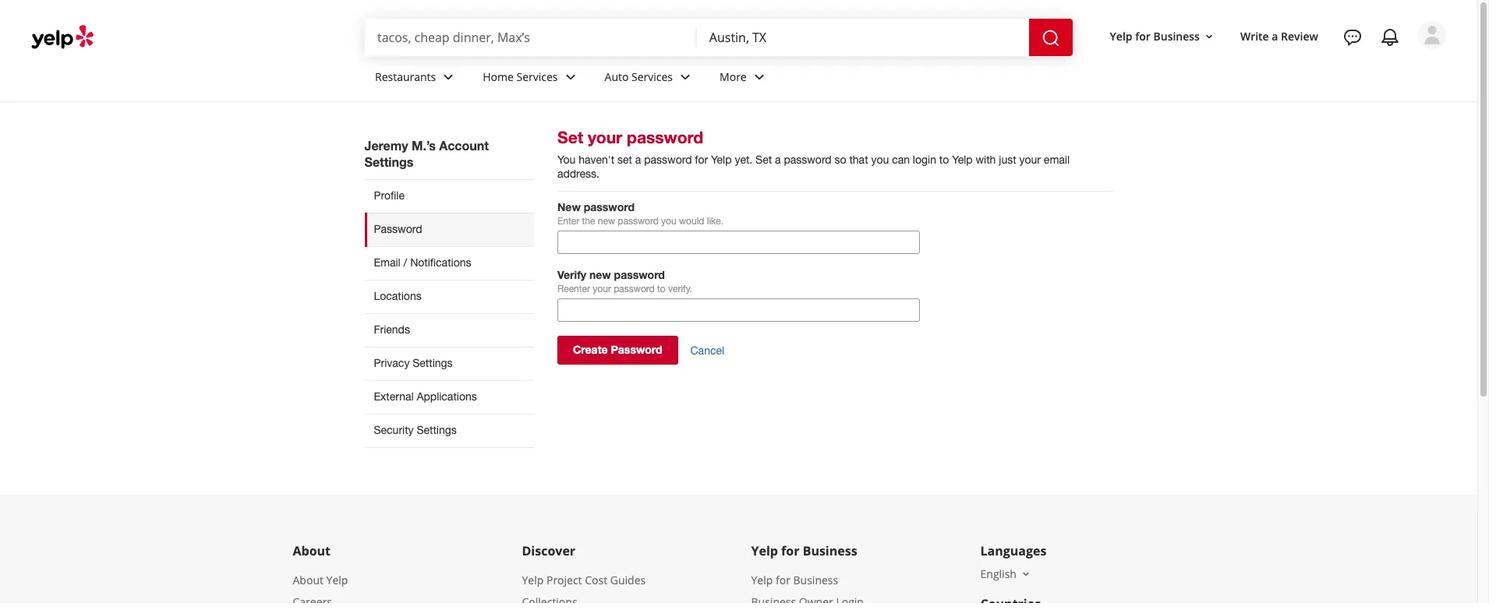 Task type: locate. For each thing, give the bounding box(es) containing it.
1 vertical spatial yelp for business
[[751, 543, 857, 560]]

1 horizontal spatial none field
[[709, 29, 1016, 46]]

set right yet.
[[756, 154, 772, 166]]

services right auto
[[632, 69, 673, 84]]

0 horizontal spatial set
[[557, 128, 583, 147]]

1 vertical spatial business
[[803, 543, 857, 560]]

None field
[[377, 29, 684, 46], [709, 29, 1016, 46]]

external applications
[[374, 391, 477, 403]]

0 vertical spatial set
[[557, 128, 583, 147]]

password right set
[[644, 154, 692, 166]]

password right the create
[[611, 343, 662, 356]]

home services link
[[470, 56, 592, 101]]

like.
[[707, 216, 724, 227]]

/
[[404, 256, 407, 269]]

password down new password enter the new password you would like.
[[614, 268, 665, 281]]

new
[[557, 200, 581, 214]]

0 vertical spatial yelp for business
[[1110, 29, 1200, 43]]

set
[[557, 128, 583, 147], [756, 154, 772, 166]]

a
[[1272, 29, 1278, 43], [635, 154, 641, 166], [775, 154, 781, 166]]

verify
[[557, 268, 586, 281]]

business inside button
[[1153, 29, 1200, 43]]

2 vertical spatial your
[[593, 284, 611, 295]]

yelp for business
[[1110, 29, 1200, 43], [751, 543, 857, 560], [751, 573, 838, 588]]

create password
[[573, 343, 662, 356]]

0 horizontal spatial 24 chevron down v2 image
[[676, 68, 695, 86]]

password inside button
[[611, 343, 662, 356]]

email
[[1044, 154, 1070, 166]]

your
[[588, 128, 622, 147], [1019, 154, 1041, 166], [593, 284, 611, 295]]

password
[[374, 223, 422, 235], [611, 343, 662, 356]]

1 services from the left
[[517, 69, 558, 84]]

1 vertical spatial password
[[611, 343, 662, 356]]

1 horizontal spatial 24 chevron down v2 image
[[750, 68, 768, 86]]

restaurants link
[[363, 56, 470, 101]]

about for about
[[293, 543, 331, 560]]

you left would
[[661, 216, 676, 227]]

for inside set your password you haven't set a password for yelp yet. set a password so that you can login to yelp with just your email address.
[[695, 154, 708, 166]]

yelp for business link
[[751, 573, 838, 588]]

24 chevron down v2 image
[[676, 68, 695, 86], [750, 68, 768, 86]]

1 about from the top
[[293, 543, 331, 560]]

0 horizontal spatial a
[[635, 154, 641, 166]]

about yelp
[[293, 573, 348, 588]]

0 horizontal spatial you
[[661, 216, 676, 227]]

settings for privacy
[[413, 357, 453, 369]]

for
[[1135, 29, 1151, 43], [695, 154, 708, 166], [781, 543, 799, 560], [776, 573, 790, 588]]

for inside button
[[1135, 29, 1151, 43]]

english
[[980, 567, 1017, 582]]

24 chevron down v2 image inside home services link
[[561, 68, 580, 86]]

1 horizontal spatial services
[[632, 69, 673, 84]]

verify.
[[668, 284, 692, 295]]

2 services from the left
[[632, 69, 673, 84]]

to right login
[[939, 154, 949, 166]]

16 chevron down v2 image
[[1020, 568, 1032, 581]]

24 chevron down v2 image right restaurants
[[439, 68, 458, 86]]

password up set
[[627, 128, 703, 147]]

create password button
[[557, 336, 678, 365]]

cancel link
[[690, 344, 724, 358]]

1 horizontal spatial set
[[756, 154, 772, 166]]

services
[[517, 69, 558, 84], [632, 69, 673, 84]]

settings down applications
[[417, 424, 457, 437]]

1 vertical spatial new
[[589, 268, 611, 281]]

about
[[293, 543, 331, 560], [293, 573, 323, 588]]

haven't
[[579, 154, 614, 166]]

home
[[483, 69, 514, 84]]

1 vertical spatial settings
[[413, 357, 453, 369]]

1 vertical spatial set
[[756, 154, 772, 166]]

to left verify.
[[657, 284, 666, 295]]

24 chevron down v2 image for restaurants
[[439, 68, 458, 86]]

email
[[374, 256, 401, 269]]

your right reenter
[[593, 284, 611, 295]]

just
[[999, 154, 1016, 166]]

0 horizontal spatial none field
[[377, 29, 684, 46]]

0 vertical spatial you
[[871, 154, 889, 166]]

0 horizontal spatial 24 chevron down v2 image
[[439, 68, 458, 86]]

settings up external applications
[[413, 357, 453, 369]]

login
[[913, 154, 936, 166]]

business
[[1153, 29, 1200, 43], [803, 543, 857, 560], [793, 573, 838, 588]]

24 chevron down v2 image right more
[[750, 68, 768, 86]]

you
[[871, 154, 889, 166], [661, 216, 676, 227]]

1 vertical spatial to
[[657, 284, 666, 295]]

more
[[720, 69, 747, 84]]

your up haven't
[[588, 128, 622, 147]]

account
[[439, 138, 489, 153]]

24 chevron down v2 image inside restaurants "link"
[[439, 68, 458, 86]]

you inside new password enter the new password you would like.
[[661, 216, 676, 227]]

new
[[598, 216, 615, 227], [589, 268, 611, 281]]

cost
[[585, 573, 607, 588]]

0 vertical spatial business
[[1153, 29, 1200, 43]]

None search field
[[365, 19, 1076, 56]]

notifications image
[[1381, 28, 1399, 47]]

24 chevron down v2 image left auto
[[561, 68, 580, 86]]

none field find
[[377, 29, 684, 46]]

notifications
[[410, 256, 471, 269]]

2 vertical spatial settings
[[417, 424, 457, 437]]

Verify new password password field
[[557, 299, 920, 322]]

services right the home
[[517, 69, 558, 84]]

2 24 chevron down v2 image from the left
[[750, 68, 768, 86]]

Near text field
[[709, 29, 1016, 46]]

you inside set your password you haven't set a password for yelp yet. set a password so that you can login to yelp with just your email address.
[[871, 154, 889, 166]]

m.'s
[[412, 138, 436, 153]]

24 chevron down v2 image for auto services
[[676, 68, 695, 86]]

1 horizontal spatial 24 chevron down v2 image
[[561, 68, 580, 86]]

guides
[[610, 573, 646, 588]]

24 chevron down v2 image
[[439, 68, 458, 86], [561, 68, 580, 86]]

24 chevron down v2 image inside 'more' link
[[750, 68, 768, 86]]

new right the
[[598, 216, 615, 227]]

enter
[[557, 216, 579, 227]]

english button
[[980, 567, 1032, 582]]

24 chevron down v2 image right the auto services
[[676, 68, 695, 86]]

1 vertical spatial about
[[293, 573, 323, 588]]

about yelp link
[[293, 573, 348, 588]]

1 none field from the left
[[377, 29, 684, 46]]

security settings
[[374, 424, 457, 437]]

1 24 chevron down v2 image from the left
[[676, 68, 695, 86]]

so
[[835, 154, 846, 166]]

privacy settings
[[374, 357, 453, 369]]

password up '/'
[[374, 223, 422, 235]]

user actions element
[[1097, 19, 1468, 115]]

none field up home services
[[377, 29, 684, 46]]

0 horizontal spatial password
[[374, 223, 422, 235]]

none field up the business categories element
[[709, 29, 1016, 46]]

1 vertical spatial you
[[661, 216, 676, 227]]

set up you
[[557, 128, 583, 147]]

email / notifications link
[[364, 246, 534, 280]]

settings for security
[[417, 424, 457, 437]]

0 vertical spatial password
[[374, 223, 422, 235]]

2 none field from the left
[[709, 29, 1016, 46]]

1 horizontal spatial to
[[939, 154, 949, 166]]

settings
[[364, 154, 413, 169], [413, 357, 453, 369], [417, 424, 457, 437]]

0 horizontal spatial to
[[657, 284, 666, 295]]

you
[[557, 154, 576, 166]]

a right yet.
[[775, 154, 781, 166]]

0 horizontal spatial services
[[517, 69, 558, 84]]

0 vertical spatial to
[[939, 154, 949, 166]]

auto
[[605, 69, 629, 84]]

2 vertical spatial business
[[793, 573, 838, 588]]

jeremy
[[364, 138, 408, 153]]

2 24 chevron down v2 image from the left
[[561, 68, 580, 86]]

0 vertical spatial about
[[293, 543, 331, 560]]

0 vertical spatial settings
[[364, 154, 413, 169]]

24 chevron down v2 image for home services
[[561, 68, 580, 86]]

1 horizontal spatial password
[[611, 343, 662, 356]]

you left can
[[871, 154, 889, 166]]

messages image
[[1343, 28, 1362, 47]]

new right verify
[[589, 268, 611, 281]]

new password enter the new password you would like.
[[557, 200, 724, 227]]

yelp
[[1110, 29, 1132, 43], [711, 154, 732, 166], [952, 154, 973, 166], [751, 543, 778, 560], [326, 573, 348, 588], [522, 573, 544, 588], [751, 573, 773, 588]]

more link
[[707, 56, 781, 101]]

email / notifications
[[374, 256, 471, 269]]

0 vertical spatial new
[[598, 216, 615, 227]]

24 chevron down v2 image for more
[[750, 68, 768, 86]]

to
[[939, 154, 949, 166], [657, 284, 666, 295]]

1 horizontal spatial you
[[871, 154, 889, 166]]

home services
[[483, 69, 558, 84]]

yelp inside button
[[1110, 29, 1132, 43]]

project
[[546, 573, 582, 588]]

cancel
[[690, 344, 724, 357]]

password
[[627, 128, 703, 147], [644, 154, 692, 166], [784, 154, 832, 166], [584, 200, 635, 214], [618, 216, 659, 227], [614, 268, 665, 281], [614, 284, 655, 295]]

your right the just at the top right of the page
[[1019, 154, 1041, 166]]

a right write
[[1272, 29, 1278, 43]]

settings down jeremy on the left top of page
[[364, 154, 413, 169]]

yelp for business inside button
[[1110, 29, 1200, 43]]

24 chevron down v2 image inside auto services link
[[676, 68, 695, 86]]

review
[[1281, 29, 1318, 43]]

2 about from the top
[[293, 573, 323, 588]]

new inside new password enter the new password you would like.
[[598, 216, 615, 227]]

a right set
[[635, 154, 641, 166]]

address.
[[557, 168, 599, 180]]

1 24 chevron down v2 image from the left
[[439, 68, 458, 86]]

new inside verify new password reenter your password to verify.
[[589, 268, 611, 281]]

1 horizontal spatial a
[[775, 154, 781, 166]]



Task type: describe. For each thing, give the bounding box(es) containing it.
yelp project cost guides link
[[522, 573, 646, 588]]

2 vertical spatial yelp for business
[[751, 573, 838, 588]]

password right the
[[618, 216, 659, 227]]

to inside set your password you haven't set a password for yelp yet. set a password so that you can login to yelp with just your email address.
[[939, 154, 949, 166]]

search image
[[1041, 29, 1060, 47]]

the
[[582, 216, 595, 227]]

create
[[573, 343, 608, 356]]

auto services
[[605, 69, 673, 84]]

external applications link
[[364, 380, 534, 414]]

password left verify.
[[614, 284, 655, 295]]

jeremy m.'s account settings
[[364, 138, 489, 169]]

business categories element
[[363, 56, 1446, 101]]

profile link
[[364, 179, 534, 213]]

to inside verify new password reenter your password to verify.
[[657, 284, 666, 295]]

that
[[849, 154, 868, 166]]

languages
[[980, 543, 1047, 560]]

settings inside jeremy m.'s account settings
[[364, 154, 413, 169]]

locations
[[374, 290, 422, 302]]

16 chevron down v2 image
[[1203, 30, 1215, 43]]

verify new password reenter your password to verify.
[[557, 268, 692, 295]]

yelp project cost guides
[[522, 573, 646, 588]]

yet.
[[735, 154, 753, 166]]

would
[[679, 216, 704, 227]]

none field near
[[709, 29, 1016, 46]]

1 vertical spatial your
[[1019, 154, 1041, 166]]

external
[[374, 391, 414, 403]]

applications
[[417, 391, 477, 403]]

locations link
[[364, 280, 534, 313]]

security
[[374, 424, 414, 437]]

restaurants
[[375, 69, 436, 84]]

2 horizontal spatial a
[[1272, 29, 1278, 43]]

services for auto services
[[632, 69, 673, 84]]

set
[[617, 154, 632, 166]]

jeremy m. image
[[1418, 21, 1446, 49]]

auto services link
[[592, 56, 707, 101]]

reenter
[[557, 284, 590, 295]]

can
[[892, 154, 910, 166]]

services for home services
[[517, 69, 558, 84]]

discover
[[522, 543, 575, 560]]

write
[[1240, 29, 1269, 43]]

0 vertical spatial your
[[588, 128, 622, 147]]

password up the
[[584, 200, 635, 214]]

friends link
[[364, 313, 534, 347]]

privacy
[[374, 357, 410, 369]]

with
[[976, 154, 996, 166]]

your inside verify new password reenter your password to verify.
[[593, 284, 611, 295]]

security settings link
[[364, 414, 534, 448]]

friends
[[374, 323, 410, 336]]

set your password you haven't set a password for yelp yet. set a password so that you can login to yelp with just your email address.
[[557, 128, 1070, 180]]

Find text field
[[377, 29, 684, 46]]

New password password field
[[557, 231, 920, 254]]

write a review
[[1240, 29, 1318, 43]]

profile
[[374, 189, 405, 202]]

privacy settings link
[[364, 347, 534, 380]]

about for about yelp
[[293, 573, 323, 588]]

password left so
[[784, 154, 832, 166]]

password link
[[364, 213, 534, 246]]

yelp for business button
[[1104, 22, 1222, 50]]

write a review link
[[1234, 22, 1325, 50]]



Task type: vqa. For each thing, say whether or not it's contained in the screenshot.
the middle Settings
yes



